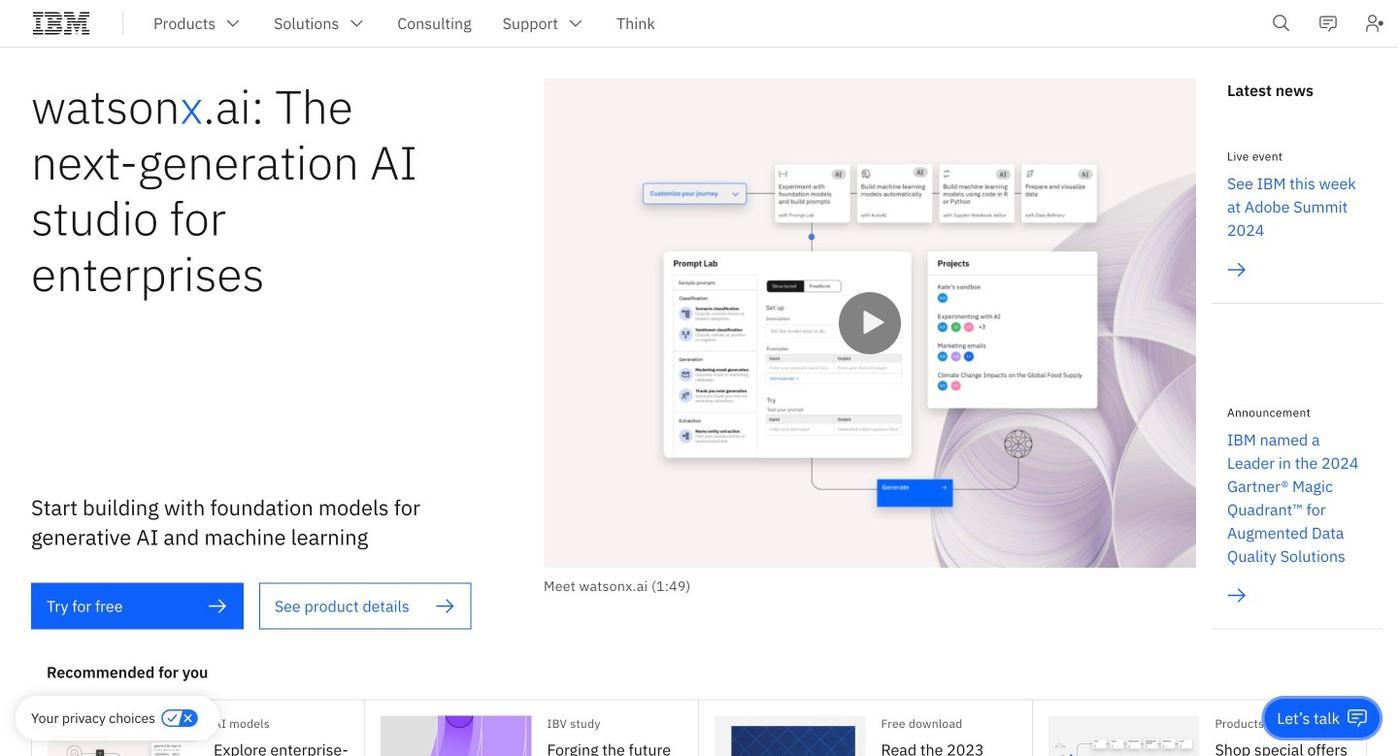 Task type: describe. For each thing, give the bounding box(es) containing it.
your privacy choices element
[[31, 708, 155, 730]]

let's talk element
[[1278, 708, 1341, 730]]



Task type: vqa. For each thing, say whether or not it's contained in the screenshot.
'Your privacy choices' element
yes



